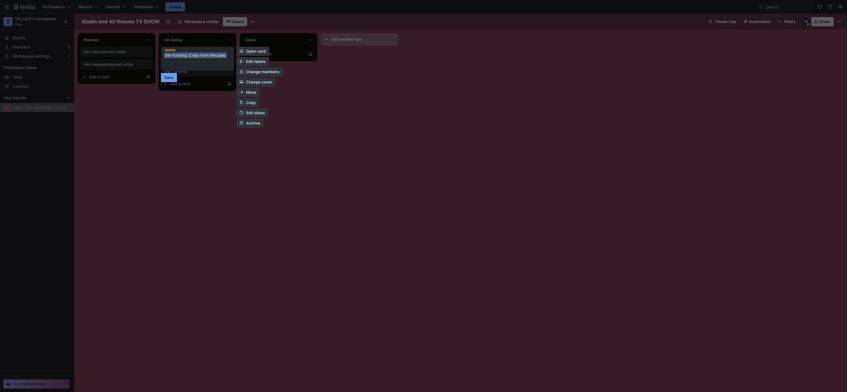 Task type: vqa. For each thing, say whether or not it's contained in the screenshot.
Design Huddle button at left
no



Task type: describe. For each thing, give the bounding box(es) containing it.
edit labels button
[[236, 57, 269, 66]]

workspace for workspace views
[[3, 65, 25, 70]]

2 horizontal spatial add a card button
[[242, 50, 306, 59]]

show inside board name text box
[[144, 19, 160, 25]]

free
[[37, 382, 45, 387]]

list
[[355, 37, 361, 42]]

hire inexexperienced writer
[[83, 62, 134, 67]]

add down inexexperienced
[[89, 74, 97, 79]]

free
[[15, 22, 22, 27]]

aladin inside board name text box
[[82, 19, 97, 25]]

open
[[246, 49, 256, 54]]

create from template… image for right the add a card button
[[308, 52, 313, 57]]

boards
[[13, 35, 26, 40]]

2 horizontal spatial add a card
[[251, 52, 271, 57]]

aladin and 40 thieves tv show inside board name text box
[[82, 19, 160, 25]]

your boards
[[3, 95, 26, 100]]

board
[[233, 19, 244, 24]]

tb_lord (tylerblack44) image
[[802, 18, 810, 26]]

sm image
[[741, 17, 749, 25]]

the
[[210, 53, 216, 58]]

try premium free
[[13, 382, 45, 387]]

funding for get funding (copy from the past)
[[172, 53, 187, 58]]

customize views image
[[250, 19, 256, 25]]

share
[[819, 19, 830, 24]]

1 vertical spatial and
[[25, 105, 32, 110]]

Get Funding (Copy from the past) text field
[[164, 53, 231, 69]]

1 vertical spatial show
[[60, 105, 72, 110]]

add a card button for hire inexexperienced writer
[[80, 72, 144, 82]]

change for change cover
[[246, 80, 261, 84]]

copy
[[246, 100, 256, 105]]

copy button
[[236, 98, 259, 107]]

table
[[13, 75, 22, 80]]

40 inside board name text box
[[109, 19, 116, 25]]

workspace visible button
[[174, 17, 222, 26]]

get funding link
[[164, 69, 231, 74]]

calendar
[[13, 84, 29, 89]]

1 vertical spatial thieves
[[39, 105, 52, 110]]

experienced
[[92, 49, 115, 54]]

workspace
[[36, 16, 56, 21]]

members
[[262, 69, 279, 74]]

get for get funding (copy from the past)
[[164, 53, 171, 58]]

workspace for workspace visible
[[184, 19, 205, 24]]

try
[[13, 382, 19, 387]]

get for get funding
[[164, 69, 171, 74]]

add up edit labels
[[251, 52, 259, 57]]

add another list
[[331, 37, 361, 42]]

power-
[[716, 19, 729, 24]]

t link
[[3, 17, 13, 26]]

0 horizontal spatial aladin
[[13, 105, 24, 110]]

create from template… image for the add a card button corresponding to get funding
[[227, 82, 232, 86]]

add down save
[[170, 81, 178, 86]]

filters button
[[775, 17, 797, 26]]

try premium free button
[[3, 380, 70, 389]]

hire experienced writer link
[[83, 49, 150, 55]]

get funding (copy from the past)
[[164, 53, 226, 58]]

automation button
[[741, 17, 774, 26]]

card for the add a card button for hire inexexperienced writer
[[101, 74, 109, 79]]

tv inside board name text box
[[136, 19, 142, 25]]

another
[[340, 37, 354, 42]]

0 horizontal spatial aladin and 40 thieves tv show
[[13, 105, 72, 110]]

card for the add a card button corresponding to get funding
[[182, 81, 190, 86]]

create button
[[166, 2, 185, 11]]

search image
[[759, 5, 764, 9]]

cover
[[262, 80, 272, 84]]

edit for edit labels
[[246, 59, 253, 64]]

0 notifications image
[[816, 3, 823, 10]]

move button
[[236, 88, 260, 97]]

edit for edit dates
[[246, 110, 253, 115]]

workspace visible
[[184, 19, 218, 24]]

star or unstar board image
[[166, 19, 171, 24]]

archive
[[246, 121, 260, 126]]

share button
[[811, 17, 834, 26]]

visible
[[206, 19, 218, 24]]

a for hire inexexperienced writer
[[98, 74, 100, 79]]

from
[[200, 53, 209, 58]]

tb_lord's workspace free
[[15, 16, 56, 27]]

a for get funding
[[179, 81, 181, 86]]



Task type: locate. For each thing, give the bounding box(es) containing it.
aladin and 40 thieves tv show link
[[13, 105, 72, 110]]

1 vertical spatial workspace
[[3, 65, 25, 70]]

show left star or unstar board icon
[[144, 19, 160, 25]]

boards
[[13, 95, 26, 100]]

1 hire from the top
[[83, 49, 91, 54]]

edit left dates
[[246, 110, 253, 115]]

0 vertical spatial and
[[98, 19, 108, 25]]

edit card image
[[227, 49, 231, 54]]

premium
[[20, 382, 36, 387]]

change members button
[[236, 67, 283, 76]]

2 vertical spatial add a card
[[170, 81, 190, 86]]

2 get from the top
[[164, 69, 171, 74]]

create
[[169, 4, 182, 9]]

card right open
[[257, 49, 266, 54]]

1 horizontal spatial aladin and 40 thieves tv show
[[82, 19, 160, 25]]

your boards with 1 items element
[[3, 94, 58, 101]]

show down add board icon
[[60, 105, 72, 110]]

1 horizontal spatial aladin
[[82, 19, 97, 25]]

add a card button
[[242, 50, 306, 59], [80, 72, 144, 82], [161, 79, 225, 88]]

add a card up "labels"
[[251, 52, 271, 57]]

0 vertical spatial get
[[164, 53, 171, 58]]

card down the get funding
[[182, 81, 190, 86]]

1 vertical spatial add a card
[[89, 74, 109, 79]]

a right save button
[[179, 81, 181, 86]]

show
[[144, 19, 160, 25], [60, 105, 72, 110]]

past)
[[217, 53, 226, 58]]

get funding
[[164, 69, 187, 74]]

1 edit from the top
[[246, 59, 253, 64]]

2 vertical spatial a
[[179, 81, 181, 86]]

1 vertical spatial funding
[[172, 69, 187, 74]]

0 horizontal spatial a
[[98, 74, 100, 79]]

thieves
[[117, 19, 134, 25], [39, 105, 52, 110]]

1 vertical spatial hire
[[83, 62, 91, 67]]

workspace views
[[3, 65, 37, 70]]

and inside board name text box
[[98, 19, 108, 25]]

0 vertical spatial edit
[[246, 59, 253, 64]]

open information menu image
[[827, 4, 833, 10]]

1 funding from the top
[[172, 53, 187, 58]]

views
[[26, 65, 37, 70]]

1 horizontal spatial thieves
[[117, 19, 134, 25]]

change down edit labels button
[[246, 69, 261, 74]]

1 vertical spatial aladin and 40 thieves tv show
[[13, 105, 72, 110]]

workspace up table in the left of the page
[[3, 65, 25, 70]]

boards link
[[0, 33, 74, 43]]

t
[[6, 18, 10, 25]]

2 edit from the top
[[246, 110, 253, 115]]

0 vertical spatial 40
[[109, 19, 116, 25]]

1 vertical spatial change
[[246, 80, 261, 84]]

aladin and 40 thieves tv show
[[82, 19, 160, 25], [13, 105, 72, 110]]

get
[[164, 53, 171, 58], [164, 69, 171, 74]]

create from template… image
[[308, 52, 313, 57], [227, 82, 232, 86]]

1 vertical spatial writer
[[123, 62, 134, 67]]

change up the move
[[246, 80, 261, 84]]

ups
[[729, 19, 737, 24]]

automation
[[749, 19, 771, 24]]

1 change from the top
[[246, 69, 261, 74]]

0 vertical spatial show
[[144, 19, 160, 25]]

(copy
[[188, 53, 199, 58]]

get inside "link"
[[164, 53, 171, 58]]

1 horizontal spatial workspace
[[184, 19, 205, 24]]

add a card button up "labels"
[[242, 50, 306, 59]]

workspace left visible in the top left of the page
[[184, 19, 205, 24]]

1 vertical spatial 40
[[33, 105, 38, 110]]

hire
[[83, 49, 91, 54], [83, 62, 91, 67]]

add a card down save
[[170, 81, 190, 86]]

tv
[[136, 19, 142, 25], [53, 105, 59, 110]]

0 horizontal spatial workspace
[[3, 65, 25, 70]]

calendar link
[[13, 84, 71, 89]]

add
[[331, 37, 339, 42], [251, 52, 259, 57], [89, 74, 97, 79], [170, 81, 178, 86]]

hire left inexexperienced
[[83, 62, 91, 67]]

edit left "labels"
[[246, 59, 253, 64]]

add a card
[[251, 52, 271, 57], [89, 74, 109, 79], [170, 81, 190, 86]]

0 vertical spatial tv
[[136, 19, 142, 25]]

0 horizontal spatial tv
[[53, 105, 59, 110]]

funding
[[172, 53, 187, 58], [172, 69, 187, 74]]

members
[[13, 45, 30, 49]]

2 horizontal spatial a
[[260, 52, 262, 57]]

funding for get funding
[[172, 69, 187, 74]]

0 horizontal spatial add a card button
[[80, 72, 144, 82]]

color: yellow, title: "less than $25m" element
[[164, 49, 176, 51], [164, 49, 176, 51]]

hire left experienced
[[83, 49, 91, 54]]

Search field
[[764, 3, 814, 11]]

0 vertical spatial add a card
[[251, 52, 271, 57]]

move
[[246, 90, 256, 95]]

card inside open card link
[[257, 49, 266, 54]]

hire for hire experienced writer
[[83, 49, 91, 54]]

primary element
[[0, 0, 847, 14]]

a
[[260, 52, 262, 57], [98, 74, 100, 79], [179, 81, 181, 86]]

get funding (copy from the past) link
[[164, 53, 231, 58]]

0 vertical spatial aladin
[[82, 19, 97, 25]]

funding left (copy
[[172, 53, 187, 58]]

0 vertical spatial change
[[246, 69, 261, 74]]

thieves inside board name text box
[[117, 19, 134, 25]]

table link
[[13, 74, 71, 80]]

0 vertical spatial a
[[260, 52, 262, 57]]

aladin
[[82, 19, 97, 25], [13, 105, 24, 110]]

edit
[[246, 59, 253, 64], [246, 110, 253, 115]]

tb_lord's workspace link
[[15, 16, 56, 21]]

save
[[164, 75, 173, 80]]

edit dates button
[[236, 108, 268, 118]]

1 vertical spatial get
[[164, 69, 171, 74]]

1 vertical spatial edit
[[246, 110, 253, 115]]

0 horizontal spatial 40
[[33, 105, 38, 110]]

add a card for get funding
[[170, 81, 190, 86]]

a up "labels"
[[260, 52, 262, 57]]

edit labels
[[246, 59, 266, 64]]

filters
[[784, 19, 796, 24]]

0 vertical spatial workspace
[[184, 19, 205, 24]]

add board image
[[66, 96, 71, 100]]

labels
[[254, 59, 266, 64]]

writer down hire experienced writer link
[[123, 62, 134, 67]]

save button
[[161, 73, 177, 82]]

inexexperienced
[[92, 62, 122, 67]]

card down inexexperienced
[[101, 74, 109, 79]]

0 vertical spatial funding
[[172, 53, 187, 58]]

workspace inside button
[[184, 19, 205, 24]]

members link
[[0, 43, 74, 52]]

create from template… image
[[146, 75, 151, 79]]

change for change members
[[246, 69, 261, 74]]

add another list button
[[321, 33, 398, 46]]

change members
[[246, 69, 279, 74]]

add a card down inexexperienced
[[89, 74, 109, 79]]

change cover button
[[236, 78, 275, 87]]

power-ups button
[[704, 17, 740, 26]]

get up the get funding
[[164, 53, 171, 58]]

2 funding from the top
[[172, 69, 187, 74]]

1 vertical spatial create from template… image
[[227, 82, 232, 86]]

tyler black (tylerblack44) image
[[837, 3, 844, 10]]

edit inside edit dates button
[[246, 110, 253, 115]]

2 hire from the top
[[83, 62, 91, 67]]

get up save
[[164, 69, 171, 74]]

1 horizontal spatial tv
[[136, 19, 142, 25]]

add a card button down get funding link
[[161, 79, 225, 88]]

add a card button down hire inexexperienced writer
[[80, 72, 144, 82]]

0 horizontal spatial add a card
[[89, 74, 109, 79]]

Board name text field
[[79, 17, 163, 26]]

writer up "hire inexexperienced writer" link on the top of page
[[116, 49, 126, 54]]

and
[[98, 19, 108, 25], [25, 105, 32, 110]]

1 get from the top
[[164, 53, 171, 58]]

archive button
[[236, 119, 264, 128]]

0 horizontal spatial thieves
[[39, 105, 52, 110]]

0 vertical spatial thieves
[[117, 19, 134, 25]]

change
[[246, 69, 261, 74], [246, 80, 261, 84]]

0 vertical spatial hire
[[83, 49, 91, 54]]

0 vertical spatial aladin and 40 thieves tv show
[[82, 19, 160, 25]]

a down inexexperienced
[[98, 74, 100, 79]]

1 horizontal spatial add a card button
[[161, 79, 225, 88]]

writer
[[116, 49, 126, 54], [123, 62, 134, 67]]

writer for hire experienced writer
[[116, 49, 126, 54]]

1 horizontal spatial add a card
[[170, 81, 190, 86]]

funding up save
[[172, 69, 187, 74]]

1 vertical spatial a
[[98, 74, 100, 79]]

1 horizontal spatial a
[[179, 81, 181, 86]]

1 vertical spatial tv
[[53, 105, 59, 110]]

dates
[[254, 110, 265, 115]]

edit inside edit labels button
[[246, 59, 253, 64]]

2 change from the top
[[246, 80, 261, 84]]

1 horizontal spatial create from template… image
[[308, 52, 313, 57]]

0 vertical spatial create from template… image
[[308, 52, 313, 57]]

0 vertical spatial writer
[[116, 49, 126, 54]]

1 vertical spatial aladin
[[13, 105, 24, 110]]

card for right the add a card button
[[263, 52, 271, 57]]

add inside button
[[331, 37, 339, 42]]

hire inexexperienced writer link
[[83, 62, 150, 67]]

hire experienced writer
[[83, 49, 126, 54]]

0 horizontal spatial create from template… image
[[227, 82, 232, 86]]

power-ups
[[716, 19, 737, 24]]

your
[[3, 95, 12, 100]]

1 horizontal spatial and
[[98, 19, 108, 25]]

add a card for hire inexexperienced writer
[[89, 74, 109, 79]]

card up "labels"
[[263, 52, 271, 57]]

0 horizontal spatial and
[[25, 105, 32, 110]]

change cover
[[246, 80, 272, 84]]

writer for hire inexexperienced writer
[[123, 62, 134, 67]]

edit dates
[[246, 110, 265, 115]]

hire for hire inexexperienced writer
[[83, 62, 91, 67]]

40
[[109, 19, 116, 25], [33, 105, 38, 110]]

show menu image
[[837, 19, 842, 25]]

add a card button for get funding
[[161, 79, 225, 88]]

open card
[[246, 49, 266, 54]]

funding inside "link"
[[172, 53, 187, 58]]

open card link
[[236, 47, 269, 56]]

0 horizontal spatial show
[[60, 105, 72, 110]]

tb_lord's
[[15, 16, 35, 21]]

1 horizontal spatial 40
[[109, 19, 116, 25]]

board link
[[223, 17, 247, 26]]

1 horizontal spatial show
[[144, 19, 160, 25]]

workspace
[[184, 19, 205, 24], [3, 65, 25, 70]]

add left the another
[[331, 37, 339, 42]]



